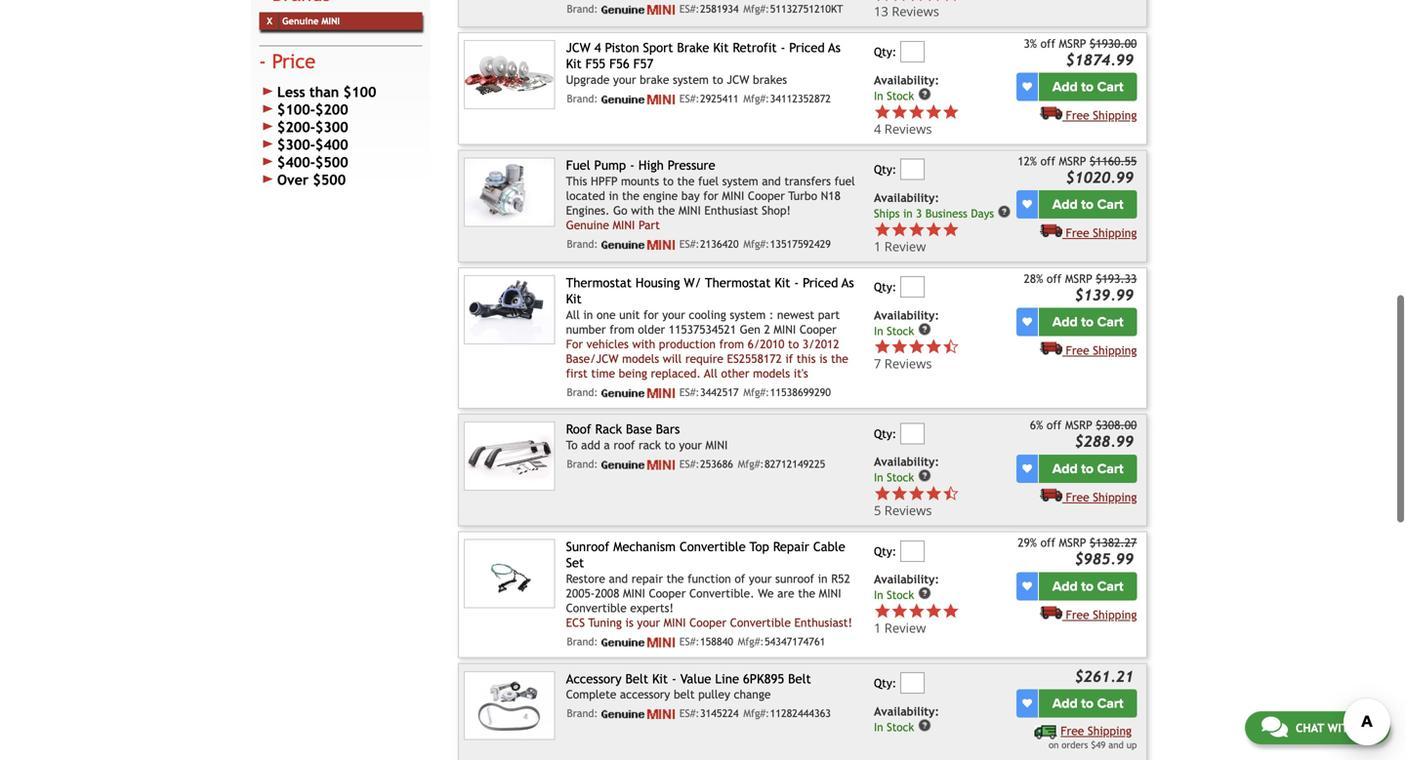 Task type: describe. For each thing, give the bounding box(es) containing it.
to down $1020.99
[[1082, 197, 1094, 213]]

your up we in the right bottom of the page
[[749, 572, 772, 586]]

to down $985.99
[[1082, 579, 1094, 595]]

82712149225
[[765, 459, 826, 471]]

brand: for $1020.99
[[567, 238, 598, 251]]

51132751210kt
[[770, 3, 843, 15]]

add to cart for $1020.99
[[1053, 197, 1124, 213]]

and inside free shipping on orders $49 and up
[[1109, 740, 1124, 751]]

1 5 reviews link from the top
[[874, 485, 1013, 520]]

repair
[[773, 540, 810, 555]]

1 brand: from the top
[[567, 3, 598, 15]]

one
[[597, 308, 616, 322]]

is inside thermostat housing w/ thermostat kit - priced as kit all in one unit for your cooling system : newest part number from older 11537534521 gen 2 mini cooper for vehicles with production from 6/2010 to 3/2012 base/jcw models will require es2558172 if this is the first time being replaced. all other models it's
[[820, 352, 828, 366]]

genuine mini - corporate logo image for 29% off msrp
[[602, 638, 675, 648]]

accessory
[[620, 688, 670, 702]]

restore
[[566, 572, 606, 586]]

the down sunroof
[[798, 587, 816, 601]]

6 add to wish list image from the top
[[1023, 699, 1033, 709]]

comments image
[[1262, 716, 1288, 739]]

2 7 reviews link from the top
[[874, 355, 960, 373]]

2581934
[[700, 3, 739, 15]]

qty: for $261.21
[[874, 677, 897, 691]]

2 1 review link from the top
[[874, 238, 960, 255]]

rack
[[595, 422, 622, 437]]

0 vertical spatial $500
[[315, 154, 348, 171]]

54347174761
[[765, 636, 826, 649]]

rack
[[639, 439, 661, 452]]

es#: 2136420 mfg#: 13517592429
[[680, 238, 831, 251]]

availability: for $985.99
[[874, 573, 940, 587]]

shipping for $1874.99
[[1093, 109, 1137, 122]]

29%
[[1018, 536, 1037, 550]]

to inside jcw 4 piston sport brake kit retrofit - priced as kit f55 f56 f57 upgrade your brake system to jcw brakes
[[713, 73, 724, 86]]

mini down experts!
[[664, 616, 686, 630]]

located
[[566, 189, 605, 203]]

to inside thermostat housing w/ thermostat kit - priced as kit all in one unit for your cooling system : newest part number from older 11537534521 gen 2 mini cooper for vehicles with production from 6/2010 to 3/2012 base/jcw models will require es2558172 if this is the first time being replaced. all other models it's
[[788, 337, 799, 351]]

number
[[566, 323, 606, 336]]

pulley
[[699, 688, 731, 702]]

$300-
[[277, 137, 315, 153]]

to inside roof rack base bars to add a roof rack to your mini
[[665, 439, 676, 452]]

mini inside thermostat housing w/ thermostat kit - priced as kit all in one unit for your cooling system : newest part number from older 11537534521 gen 2 mini cooper for vehicles with production from 6/2010 to 3/2012 base/jcw models will require es2558172 if this is the first time being replaced. all other models it's
[[774, 323, 796, 336]]

question sign image for 7 reviews
[[918, 323, 932, 337]]

6 add to cart button from the top
[[1039, 690, 1137, 718]]

es#: for 29% off msrp
[[680, 636, 700, 649]]

$49
[[1091, 740, 1106, 751]]

cooper up 158840
[[690, 616, 727, 630]]

free shipping for $288.99
[[1066, 491, 1137, 504]]

off for $288.99
[[1047, 419, 1062, 432]]

kit up number in the left top of the page
[[566, 292, 582, 307]]

convertible.
[[690, 587, 755, 601]]

mini down bay
[[679, 204, 701, 217]]

qty: for 29% off msrp
[[874, 545, 897, 559]]

with inside thermostat housing w/ thermostat kit - priced as kit all in one unit for your cooling system : newest part number from older 11537534521 gen 2 mini cooper for vehicles with production from 6/2010 to 3/2012 base/jcw models will require es2558172 if this is the first time being replaced. all other models it's
[[633, 337, 656, 351]]

5 in from the top
[[874, 721, 884, 735]]

to down $261.21
[[1082, 696, 1094, 713]]

brake
[[677, 40, 710, 55]]

the down mounts
[[622, 189, 640, 203]]

0 vertical spatial jcw
[[566, 40, 591, 55]]

es#253686 - 82712149225 - roof rack base bars - to add a roof rack to your mini - genuine mini - mini image
[[464, 422, 555, 491]]

add to cart button for $1020.99
[[1039, 191, 1137, 219]]

sunroof
[[776, 572, 815, 586]]

tuning
[[589, 616, 622, 630]]

review for $985.99
[[885, 620, 926, 637]]

1 vertical spatial free shipping image
[[1035, 726, 1058, 740]]

on
[[1049, 740, 1059, 751]]

for inside thermostat housing w/ thermostat kit - priced as kit all in one unit for your cooling system : newest part number from older 11537534521 gen 2 mini cooper for vehicles with production from 6/2010 to 3/2012 base/jcw models will require es2558172 if this is the first time being replaced. all other models it's
[[644, 308, 659, 322]]

chat with us
[[1296, 722, 1374, 736]]

6 cart from the top
[[1098, 696, 1124, 713]]

$400
[[315, 137, 348, 153]]

6%
[[1030, 419, 1044, 432]]

in for 7
[[874, 325, 884, 338]]

1 vertical spatial all
[[704, 367, 718, 380]]

mini right the x
[[322, 16, 340, 27]]

2 13 reviews link from the top
[[874, 2, 960, 20]]

reviews for 7 reviews
[[885, 355, 932, 373]]

28% off msrp $193.33 $139.99
[[1024, 272, 1137, 304]]

to inside fuel pump - high pressure this hpfp mounts to the fuel system and transfers fuel located in the engine bay for mini cooper turbo n18 engines. go with the mini enthusiast shop! genuine mini part
[[663, 174, 674, 188]]

free shipping on orders $49 and up
[[1049, 725, 1137, 751]]

we
[[758, 587, 774, 601]]

- inside fuel pump - high pressure this hpfp mounts to the fuel system and transfers fuel located in the engine bay for mini cooper turbo n18 engines. go with the mini enthusiast shop! genuine mini part
[[630, 158, 635, 173]]

$200
[[315, 102, 348, 118]]

the right repair
[[667, 572, 684, 586]]

es#2136420 - 13517592429 - fuel pump - high pressure - this hpfp mounts to the fuel system and transfers fuel located in the engine bay for mini cooper turbo n18 engines. go with the mini enthusiast shop! - genuine mini - mini image
[[464, 158, 555, 227]]

3145224
[[700, 708, 739, 721]]

1 4 reviews link from the top
[[874, 103, 1013, 138]]

line
[[715, 672, 739, 687]]

sport
[[643, 40, 673, 55]]

in inside thermostat housing w/ thermostat kit - priced as kit all in one unit for your cooling system : newest part number from older 11537534521 gen 2 mini cooper for vehicles with production from 6/2010 to 3/2012 base/jcw models will require es2558172 if this is the first time being replaced. all other models it's
[[584, 308, 593, 322]]

mounts
[[621, 174, 659, 188]]

cooper inside fuel pump - high pressure this hpfp mounts to the fuel system and transfers fuel located in the engine bay for mini cooper turbo n18 engines. go with the mini enthusiast shop! genuine mini part
[[748, 189, 785, 203]]

add to wish list image for $1874.99
[[1023, 82, 1033, 92]]

w/
[[684, 276, 702, 291]]

0 vertical spatial free shipping image
[[1040, 342, 1063, 355]]

- inside accessory belt kit - value line  6pk895 belt complete accessory belt pulley change
[[672, 672, 677, 687]]

$261.21
[[1075, 668, 1134, 686]]

chat
[[1296, 722, 1325, 736]]

add for $139.99
[[1053, 314, 1078, 331]]

thermostat housing w/ thermostat kit - priced as kit link
[[566, 276, 854, 307]]

housing
[[636, 276, 680, 291]]

half star image for $139.99
[[943, 339, 960, 356]]

days
[[971, 207, 995, 220]]

function
[[688, 572, 731, 586]]

replaced.
[[651, 367, 701, 380]]

off for $139.99
[[1047, 272, 1062, 286]]

qty: for 6% off msrp
[[874, 427, 897, 441]]

shipping for $139.99
[[1093, 344, 1137, 358]]

kit up newest
[[775, 276, 791, 291]]

add to cart button for $1874.99
[[1039, 73, 1137, 101]]

1 review for $985.99
[[874, 620, 926, 637]]

1 13 reviews link from the top
[[874, 0, 1013, 20]]

off for $1874.99
[[1041, 37, 1056, 50]]

2
[[764, 323, 771, 336]]

brand: for $1874.99
[[567, 93, 598, 105]]

6 add from the top
[[1053, 696, 1078, 713]]

stock for 4
[[887, 90, 915, 103]]

1 thermostat from the left
[[566, 276, 632, 291]]

4 reviews
[[874, 120, 932, 138]]

cart for $1020.99
[[1098, 197, 1124, 213]]

r52
[[831, 572, 851, 586]]

2 belt from the left
[[788, 672, 811, 687]]

part
[[639, 218, 660, 232]]

add for $985.99
[[1053, 579, 1078, 595]]

roof rack base bars to add a roof rack to your mini
[[566, 422, 728, 452]]

1 fuel from the left
[[698, 174, 719, 188]]

mfg#: right 2581934
[[744, 3, 770, 15]]

11538699290
[[770, 387, 831, 399]]

$400-
[[277, 154, 315, 171]]

this
[[566, 174, 587, 188]]

genuine mini - corporate logo image for 28% off msrp
[[602, 389, 675, 398]]

es#: for 6% off msrp
[[680, 459, 700, 471]]

vehicles
[[587, 337, 629, 351]]

ecs
[[566, 616, 585, 630]]

free shipping image for $985.99
[[1040, 606, 1063, 620]]

11282444363
[[770, 708, 831, 721]]

shipping for $288.99
[[1093, 491, 1137, 504]]

x
[[267, 16, 273, 27]]

add to cart for $288.99
[[1053, 461, 1124, 477]]

top
[[750, 540, 770, 555]]

time
[[591, 367, 615, 380]]

- inside thermostat housing w/ thermostat kit - priced as kit all in one unit for your cooling system : newest part number from older 11537534521 gen 2 mini cooper for vehicles with production from 6/2010 to 3/2012 base/jcw models will require es2558172 if this is the first time being replaced. all other models it's
[[794, 276, 799, 291]]

11537534521
[[669, 323, 737, 336]]

2005-
[[566, 587, 595, 601]]

availability: in stock for 7 reviews
[[874, 309, 940, 338]]

availability: for $288.99
[[874, 455, 940, 469]]

0 horizontal spatial from
[[610, 323, 635, 336]]

mechanism
[[614, 540, 676, 555]]

free shipping image for $1874.99
[[1040, 106, 1063, 120]]

cart for $139.99
[[1098, 314, 1124, 331]]

es#2925411 - 34112352872 - jcw 4 piston sport brake kit retrofit - priced as kit f55 f56 f57 - upgrade your brake system to jcw brakes - genuine mini - mini image
[[464, 40, 555, 109]]

x genuine mini
[[267, 16, 340, 27]]

to down $139.99
[[1082, 314, 1094, 331]]

bars
[[656, 422, 680, 437]]

es#: for 12% off msrp
[[680, 238, 700, 251]]

7 reviews
[[874, 355, 932, 373]]

gen
[[740, 323, 761, 336]]

question sign image for 4 reviews
[[918, 88, 932, 101]]

less
[[277, 84, 305, 100]]

13 reviews
[[874, 2, 940, 20]]

availability: in stock for 5 reviews
[[874, 455, 940, 485]]

free shipping image for $288.99
[[1040, 488, 1063, 502]]

mini down r52
[[819, 587, 842, 601]]

msrp for $985.99
[[1059, 536, 1087, 550]]

6 add to cart from the top
[[1053, 696, 1124, 713]]

reviews right "13"
[[892, 2, 940, 20]]

cable
[[814, 540, 846, 555]]

free for $1020.99
[[1066, 226, 1090, 240]]

thermostat housing w/ thermostat kit - priced as kit all in one unit for your cooling system : newest part number from older 11537534521 gen 2 mini cooper for vehicles with production from 6/2010 to 3/2012 base/jcw models will require es2558172 if this is the first time being replaced. all other models it's
[[566, 276, 854, 380]]

1 1 review link from the top
[[874, 221, 1013, 255]]

enthusiast
[[705, 204, 758, 217]]

question sign image for 1 review
[[918, 587, 932, 601]]

1 genuine mini - corporate logo image from the top
[[602, 5, 675, 15]]

free inside free shipping on orders $49 and up
[[1061, 725, 1085, 738]]

free for $139.99
[[1066, 344, 1090, 358]]

go
[[613, 204, 628, 217]]

pump
[[594, 158, 626, 173]]

system inside fuel pump - high pressure this hpfp mounts to the fuel system and transfers fuel located in the engine bay for mini cooper turbo n18 engines. go with the mini enthusiast shop! genuine mini part
[[723, 174, 759, 188]]

f57
[[634, 56, 654, 71]]

es#: for 3% off msrp
[[680, 93, 700, 105]]

msrp for $139.99
[[1066, 272, 1093, 286]]

shipping for $985.99
[[1093, 608, 1137, 622]]

business
[[926, 207, 968, 220]]

over
[[277, 172, 309, 188]]

cart for $288.99
[[1098, 461, 1124, 477]]

mfg#: for 28% off msrp
[[744, 387, 770, 399]]

genuine mini - corporate logo image for $261.21
[[602, 710, 675, 720]]

availability: for $1020.99
[[874, 191, 940, 205]]

to
[[566, 439, 578, 452]]

5 stock from the top
[[887, 721, 915, 735]]

msrp for $1874.99
[[1059, 37, 1087, 50]]

for inside fuel pump - high pressure this hpfp mounts to the fuel system and transfers fuel located in the engine bay for mini cooper turbo n18 engines. go with the mini enthusiast shop! genuine mini part
[[704, 189, 719, 203]]

your inside jcw 4 piston sport brake kit retrofit - priced as kit f55 f56 f57 upgrade your brake system to jcw brakes
[[613, 73, 636, 86]]

2136420
[[700, 238, 739, 251]]

es#3145224 - 11282444363 - accessory belt kit - value line  6pk895 belt - complete accessory belt pulley change - genuine mini - mini image
[[464, 672, 555, 741]]

add to cart button for $985.99
[[1039, 573, 1137, 601]]

$1382.27
[[1090, 536, 1137, 550]]

accessory belt kit - value line  6pk895 belt complete accessory belt pulley change
[[566, 672, 811, 702]]

$1874.99
[[1066, 51, 1134, 69]]

es#: 2925411 mfg#: 34112352872
[[680, 93, 831, 105]]

qty: for 28% off msrp
[[874, 281, 897, 294]]

es#: 2581934 mfg#: 51132751210kt
[[680, 3, 843, 15]]

mini down go
[[613, 218, 635, 232]]

2 fuel from the left
[[835, 174, 855, 188]]



Task type: locate. For each thing, give the bounding box(es) containing it.
1 vertical spatial half star image
[[943, 339, 960, 356]]

to down $1874.99
[[1082, 79, 1094, 95]]

cart down $1020.99
[[1098, 197, 1124, 213]]

as inside thermostat housing w/ thermostat kit - priced as kit all in one unit for your cooling system : newest part number from older 11537534521 gen 2 mini cooper for vehicles with production from 6/2010 to 3/2012 base/jcw models will require es2558172 if this is the first time being replaced. all other models it's
[[842, 276, 854, 291]]

0 vertical spatial is
[[820, 352, 828, 366]]

2 availability: in stock from the top
[[874, 309, 940, 338]]

4 cart from the top
[[1098, 461, 1124, 477]]

$100-
[[277, 102, 315, 118]]

5 add to cart from the top
[[1053, 579, 1124, 595]]

and up shop!
[[762, 174, 781, 188]]

base
[[626, 422, 652, 437]]

from
[[610, 323, 635, 336], [720, 337, 744, 351]]

mfg#: for $261.21
[[744, 708, 770, 721]]

genuine down the 'engines.'
[[566, 218, 609, 232]]

1 vertical spatial 1
[[874, 620, 882, 637]]

qty: for 3% off msrp
[[874, 45, 897, 59]]

all down require
[[704, 367, 718, 380]]

es#: for 28% off msrp
[[680, 387, 700, 399]]

half star image right the '13 reviews'
[[943, 0, 960, 3]]

complete
[[566, 688, 617, 702]]

1 vertical spatial and
[[609, 572, 628, 586]]

free shipping for $1874.99
[[1066, 109, 1137, 122]]

off right 12%
[[1041, 154, 1056, 168]]

shipping for $1020.99
[[1093, 226, 1137, 240]]

1 review for $1020.99
[[874, 238, 926, 255]]

off for $985.99
[[1041, 536, 1056, 550]]

fuel up 'n18'
[[835, 174, 855, 188]]

2 in from the top
[[874, 325, 884, 338]]

0 horizontal spatial models
[[622, 352, 660, 366]]

0 vertical spatial priced
[[790, 40, 825, 55]]

the up bay
[[677, 174, 695, 188]]

in for 1
[[874, 589, 884, 603]]

shipping up $49
[[1088, 725, 1132, 738]]

1 vertical spatial system
[[723, 174, 759, 188]]

free shipping image up "28%"
[[1040, 224, 1063, 238]]

for
[[704, 189, 719, 203], [644, 308, 659, 322]]

- up belt
[[672, 672, 677, 687]]

add to cart down $1020.99
[[1053, 197, 1124, 213]]

off right 29%
[[1041, 536, 1056, 550]]

add for $1874.99
[[1053, 79, 1078, 95]]

5
[[874, 502, 882, 520]]

es#158840 - 54347174761 - sunroof mechanism convertible top repair cable set - restore and repair the function of your sunroof in r52 2005-2008 mini cooper convertible. we are the mini convertible experts! - genuine mini - mini image
[[464, 540, 555, 609]]

belt up the 11282444363
[[788, 672, 811, 687]]

kit
[[713, 40, 729, 55], [566, 56, 582, 71], [775, 276, 791, 291], [566, 292, 582, 307], [653, 672, 668, 687]]

3 es#: from the top
[[680, 238, 700, 251]]

reviews up availability: ships in 3 business days
[[885, 120, 932, 138]]

cart down $1874.99
[[1098, 79, 1124, 95]]

is inside the sunroof mechanism convertible top repair cable set restore and repair the function of your sunroof in r52 2005-2008 mini cooper convertible. we are the mini convertible experts! ecs tuning is your mini cooper convertible enthusiast!
[[626, 616, 634, 630]]

and left up
[[1109, 740, 1124, 751]]

3
[[916, 207, 922, 220]]

4 add from the top
[[1053, 461, 1078, 477]]

1 add to wish list image from the top
[[1023, 82, 1033, 92]]

add to cart button down $985.99
[[1039, 573, 1137, 601]]

None text field
[[900, 41, 925, 63], [900, 159, 925, 180], [900, 277, 925, 298], [900, 423, 925, 445], [900, 673, 925, 694], [900, 41, 925, 63], [900, 159, 925, 180], [900, 277, 925, 298], [900, 423, 925, 445], [900, 673, 925, 694]]

es#:
[[680, 3, 700, 15], [680, 93, 700, 105], [680, 238, 700, 251], [680, 387, 700, 399], [680, 459, 700, 471], [680, 636, 700, 649], [680, 708, 700, 721]]

0 vertical spatial 1 review
[[874, 238, 926, 255]]

0 vertical spatial with
[[631, 204, 654, 217]]

1 vertical spatial priced
[[803, 276, 839, 291]]

$200-$300 link
[[259, 119, 422, 136]]

availability: in stock for 4 reviews
[[874, 73, 940, 103]]

the inside thermostat housing w/ thermostat kit - priced as kit all in one unit for your cooling system : newest part number from older 11537534521 gen 2 mini cooper for vehicles with production from 6/2010 to 3/2012 base/jcw models will require es2558172 if this is the first time being replaced. all other models it's
[[831, 352, 849, 366]]

2 5 reviews link from the top
[[874, 502, 960, 520]]

$100
[[343, 84, 376, 100]]

$500 down "$400-$500" link
[[313, 172, 346, 188]]

2 genuine mini - corporate logo image from the top
[[602, 95, 675, 104]]

msrp inside the 3% off msrp $1930.00 $1874.99
[[1059, 37, 1087, 50]]

2 es#: from the top
[[680, 93, 700, 105]]

half star image right 5 reviews
[[943, 485, 960, 502]]

free shipping for $1020.99
[[1066, 226, 1137, 240]]

0 vertical spatial and
[[762, 174, 781, 188]]

7 brand: from the top
[[567, 708, 598, 721]]

5 add to wish list image from the top
[[1023, 582, 1033, 592]]

3 half star image from the top
[[943, 485, 960, 502]]

your down f56 at the top left
[[613, 73, 636, 86]]

5 availability: from the top
[[874, 573, 940, 587]]

a
[[604, 439, 610, 452]]

cart down $139.99
[[1098, 314, 1124, 331]]

change
[[734, 688, 771, 702]]

12%
[[1018, 154, 1037, 168]]

0 horizontal spatial for
[[644, 308, 659, 322]]

hpfp
[[591, 174, 618, 188]]

4 genuine mini - corporate logo image from the top
[[602, 389, 675, 398]]

msrp inside "12% off msrp $1160.55 $1020.99"
[[1059, 154, 1087, 168]]

half star image
[[943, 0, 960, 3], [943, 339, 960, 356], [943, 485, 960, 502]]

from down gen
[[720, 337, 744, 351]]

brand: for $288.99
[[567, 459, 598, 471]]

0 vertical spatial 1
[[874, 238, 882, 255]]

1 availability: in stock from the top
[[874, 73, 940, 103]]

3 add to wish list image from the top
[[1023, 318, 1033, 327]]

reviews inside 5 reviews link
[[885, 502, 932, 520]]

7 genuine mini - corporate logo image from the top
[[602, 710, 675, 720]]

msrp up $139.99
[[1066, 272, 1093, 286]]

with inside fuel pump - high pressure this hpfp mounts to the fuel system and transfers fuel located in the engine bay for mini cooper turbo n18 engines. go with the mini enthusiast shop! genuine mini part
[[631, 204, 654, 217]]

review down 3 on the right top of the page
[[885, 238, 926, 255]]

off inside 29% off msrp $1382.27 $985.99
[[1041, 536, 1056, 550]]

1 vertical spatial 1 review
[[874, 620, 926, 637]]

free shipping image up 29% off msrp $1382.27 $985.99
[[1040, 488, 1063, 502]]

your
[[613, 73, 636, 86], [662, 308, 686, 322], [679, 439, 702, 452], [749, 572, 772, 586], [637, 616, 660, 630]]

add to cart button down $139.99
[[1039, 308, 1137, 337]]

add down the 3% off msrp $1930.00 $1874.99
[[1053, 79, 1078, 95]]

priced inside jcw 4 piston sport brake kit retrofit - priced as kit f55 f56 f57 upgrade your brake system to jcw brakes
[[790, 40, 825, 55]]

1 vertical spatial for
[[644, 308, 659, 322]]

4 free shipping image from the top
[[1040, 606, 1063, 620]]

the down engine
[[658, 204, 675, 217]]

shipping up $1160.55
[[1093, 109, 1137, 122]]

msrp up $288.99
[[1066, 419, 1093, 432]]

cart for $1874.99
[[1098, 79, 1124, 95]]

your inside roof rack base bars to add a roof rack to your mini
[[679, 439, 702, 452]]

add to cart button down $288.99
[[1039, 455, 1137, 483]]

0 vertical spatial as
[[829, 40, 841, 55]]

158840
[[700, 636, 734, 649]]

genuine mini - corporate logo image down experts!
[[602, 638, 675, 648]]

f55
[[586, 56, 606, 71]]

add to cart button for $139.99
[[1039, 308, 1137, 337]]

add to wish list image for $1020.99
[[1023, 200, 1033, 210]]

free shipping up $1382.27
[[1066, 491, 1137, 504]]

and inside the sunroof mechanism convertible top repair cable set restore and repair the function of your sunroof in r52 2005-2008 mini cooper convertible. we are the mini convertible experts! ecs tuning is your mini cooper convertible enthusiast!
[[609, 572, 628, 586]]

system inside thermostat housing w/ thermostat kit - priced as kit all in one unit for your cooling system : newest part number from older 11537534521 gen 2 mini cooper for vehicles with production from 6/2010 to 3/2012 base/jcw models will require es2558172 if this is the first time being replaced. all other models it's
[[730, 308, 766, 322]]

stock
[[887, 90, 915, 103], [887, 325, 915, 338], [887, 472, 915, 485], [887, 589, 915, 603], [887, 721, 915, 735]]

3 add to cart button from the top
[[1039, 308, 1137, 337]]

1 horizontal spatial from
[[720, 337, 744, 351]]

free shipping image
[[1040, 106, 1063, 120], [1040, 224, 1063, 238], [1040, 488, 1063, 502], [1040, 606, 1063, 620]]

add
[[1053, 79, 1078, 95], [1053, 197, 1078, 213], [1053, 314, 1078, 331], [1053, 461, 1078, 477], [1053, 579, 1078, 595], [1053, 696, 1078, 713]]

mfg#: down change
[[744, 708, 770, 721]]

mini inside roof rack base bars to add a roof rack to your mini
[[706, 439, 728, 452]]

4 question sign image from the top
[[918, 587, 932, 601]]

msrp inside 6% off msrp $308.00 $288.99
[[1066, 419, 1093, 432]]

1 horizontal spatial and
[[762, 174, 781, 188]]

es2558172
[[727, 352, 782, 366]]

1 vertical spatial review
[[885, 620, 926, 637]]

$985.99
[[1075, 551, 1134, 569]]

2 qty: from the top
[[874, 163, 897, 177]]

1 vertical spatial is
[[626, 616, 634, 630]]

6 availability: from the top
[[874, 705, 940, 719]]

jcw up es#: 2925411 mfg#: 34112352872
[[727, 73, 750, 86]]

mfg#: right 158840
[[738, 636, 764, 649]]

free shipping image
[[1040, 342, 1063, 355], [1035, 726, 1058, 740]]

1 horizontal spatial 4
[[874, 120, 882, 138]]

4 availability: from the top
[[874, 455, 940, 469]]

0 vertical spatial genuine
[[282, 16, 319, 27]]

2 add to cart button from the top
[[1039, 191, 1137, 219]]

0 vertical spatial review
[[885, 238, 926, 255]]

es#: left 253686
[[680, 459, 700, 471]]

priced inside thermostat housing w/ thermostat kit - priced as kit all in one unit for your cooling system : newest part number from older 11537534521 gen 2 mini cooper for vehicles with production from 6/2010 to 3/2012 base/jcw models will require es2558172 if this is the first time being replaced. all other models it's
[[803, 276, 839, 291]]

2 horizontal spatial and
[[1109, 740, 1124, 751]]

1 vertical spatial jcw
[[727, 73, 750, 86]]

6 brand: from the top
[[567, 636, 598, 649]]

3%
[[1024, 37, 1037, 50]]

availability: for $139.99
[[874, 309, 940, 322]]

1 belt from the left
[[626, 672, 649, 687]]

qty: for 12% off msrp
[[874, 163, 897, 177]]

msrp
[[1059, 37, 1087, 50], [1059, 154, 1087, 168], [1066, 272, 1093, 286], [1066, 419, 1093, 432], [1059, 536, 1087, 550]]

5 qty: from the top
[[874, 545, 897, 559]]

genuine mini - corporate logo image down 'accessory'
[[602, 710, 675, 720]]

0 horizontal spatial jcw
[[566, 40, 591, 55]]

msrp inside the '28% off msrp $193.33 $139.99'
[[1066, 272, 1093, 286]]

f56
[[610, 56, 630, 71]]

2 brand: from the top
[[567, 93, 598, 105]]

1 horizontal spatial as
[[842, 276, 854, 291]]

in left r52
[[818, 572, 828, 586]]

brand: for $139.99
[[567, 387, 598, 399]]

free up "12% off msrp $1160.55 $1020.99"
[[1066, 109, 1090, 122]]

brand: down the 'engines.'
[[567, 238, 598, 251]]

convertible up tuning
[[566, 602, 627, 615]]

3 genuine mini - corporate logo image from the top
[[602, 240, 675, 250]]

2 4 reviews link from the top
[[874, 120, 960, 138]]

1 add to cart from the top
[[1053, 79, 1124, 95]]

6 genuine mini - corporate logo image from the top
[[602, 638, 675, 648]]

0 horizontal spatial and
[[609, 572, 628, 586]]

genuine mini - corporate logo image
[[602, 5, 675, 15], [602, 95, 675, 104], [602, 240, 675, 250], [602, 389, 675, 398], [602, 461, 675, 470], [602, 638, 675, 648], [602, 710, 675, 720]]

0 horizontal spatial fuel
[[698, 174, 719, 188]]

1 horizontal spatial jcw
[[727, 73, 750, 86]]

0 horizontal spatial genuine
[[282, 16, 319, 27]]

is right tuning
[[626, 616, 634, 630]]

availability: in stock for 1 review
[[874, 573, 940, 603]]

off for $1020.99
[[1041, 154, 1056, 168]]

3 stock from the top
[[887, 472, 915, 485]]

less than $100 $100-$200 $200-$300 $300-$400 $400-$500 over $500
[[277, 84, 376, 188]]

2 vertical spatial and
[[1109, 740, 1124, 751]]

up
[[1127, 740, 1137, 751]]

0 horizontal spatial 4
[[595, 40, 601, 55]]

accessory
[[566, 672, 622, 687]]

add down "12% off msrp $1160.55 $1020.99"
[[1053, 197, 1078, 213]]

star image
[[908, 0, 926, 3], [926, 0, 943, 3], [891, 103, 908, 120], [908, 103, 926, 120], [943, 103, 960, 120], [891, 221, 908, 238], [926, 221, 943, 238], [943, 221, 960, 238], [891, 339, 908, 356], [908, 339, 926, 356], [926, 339, 943, 356], [874, 485, 891, 502], [891, 485, 908, 502], [908, 485, 926, 502], [926, 485, 943, 502], [891, 603, 908, 620], [908, 603, 926, 620], [926, 603, 943, 620]]

2 availability: from the top
[[874, 191, 940, 205]]

$500 down $400
[[315, 154, 348, 171]]

5 reviews link
[[874, 485, 1013, 520], [874, 502, 960, 520]]

to up "2925411"
[[713, 73, 724, 86]]

mfg#: right 2136420
[[744, 238, 770, 251]]

- up mounts
[[630, 158, 635, 173]]

4 up "f55"
[[595, 40, 601, 55]]

add to cart for $139.99
[[1053, 314, 1124, 331]]

1 7 reviews link from the top
[[874, 339, 1013, 373]]

7
[[874, 355, 882, 373]]

es#3442517 - 11538699290 - thermostat housing w/ thermostat kit - priced as kit - all in one unit for your cooling system : newest part number from older 11537534521 gen 2 mini cooper - genuine mini - mini image
[[464, 276, 555, 345]]

4 availability: in stock from the top
[[874, 573, 940, 603]]

4 1 review link from the top
[[874, 620, 960, 637]]

1 vertical spatial 4
[[874, 120, 882, 138]]

in for 5
[[874, 472, 884, 485]]

3 brand: from the top
[[567, 238, 598, 251]]

es#: 3442517 mfg#: 11538699290
[[680, 387, 831, 399]]

free shipping image for $1020.99
[[1040, 224, 1063, 238]]

1
[[874, 238, 882, 255], [874, 620, 882, 637]]

3 availability: in stock from the top
[[874, 455, 940, 485]]

in inside fuel pump - high pressure this hpfp mounts to the fuel system and transfers fuel located in the engine bay for mini cooper turbo n18 engines. go with the mini enthusiast shop! genuine mini part
[[609, 189, 619, 203]]

1 free shipping from the top
[[1066, 109, 1137, 122]]

3% off msrp $1930.00 $1874.99
[[1024, 37, 1137, 69]]

question sign image
[[918, 88, 932, 101], [918, 323, 932, 337], [918, 470, 932, 483], [918, 587, 932, 601], [918, 719, 932, 733]]

add to cart down $985.99
[[1053, 579, 1124, 595]]

jcw 4 piston sport brake kit retrofit - priced as kit f55 f56 f57 upgrade your brake system to jcw brakes
[[566, 40, 841, 86]]

chat with us link
[[1245, 712, 1391, 745]]

system inside jcw 4 piston sport brake kit retrofit - priced as kit f55 f56 f57 upgrade your brake system to jcw brakes
[[673, 73, 709, 86]]

as
[[829, 40, 841, 55], [842, 276, 854, 291]]

is
[[820, 352, 828, 366], [626, 616, 634, 630]]

cart for $985.99
[[1098, 579, 1124, 595]]

add to cart button down $1874.99
[[1039, 73, 1137, 101]]

1 horizontal spatial belt
[[788, 672, 811, 687]]

3 in from the top
[[874, 472, 884, 485]]

2 vertical spatial system
[[730, 308, 766, 322]]

sunroof mechanism convertible top repair cable set restore and repair the function of your sunroof in r52 2005-2008 mini cooper convertible. we are the mini convertible experts! ecs tuning is your mini cooper convertible enthusiast!
[[566, 540, 853, 630]]

3 availability: from the top
[[874, 309, 940, 322]]

1 vertical spatial as
[[842, 276, 854, 291]]

your inside thermostat housing w/ thermostat kit - priced as kit all in one unit for your cooling system : newest part number from older 11537534521 gen 2 mini cooper for vehicles with production from 6/2010 to 3/2012 base/jcw models will require es2558172 if this is the first time being replaced. all other models it's
[[662, 308, 686, 322]]

2 thermostat from the left
[[705, 276, 771, 291]]

free shipping down $139.99
[[1066, 344, 1137, 358]]

2008
[[595, 587, 620, 601]]

1 free shipping image from the top
[[1040, 106, 1063, 120]]

4 in from the top
[[874, 589, 884, 603]]

6 es#: from the top
[[680, 636, 700, 649]]

0 horizontal spatial as
[[829, 40, 841, 55]]

models up being
[[622, 352, 660, 366]]

2 vertical spatial convertible
[[730, 616, 791, 630]]

1 add to cart button from the top
[[1039, 73, 1137, 101]]

0 vertical spatial half star image
[[943, 0, 960, 3]]

in inside the sunroof mechanism convertible top repair cable set restore and repair the function of your sunroof in r52 2005-2008 mini cooper convertible. we are the mini convertible experts! ecs tuning is your mini cooper convertible enthusiast!
[[818, 572, 828, 586]]

mfg#: for 6% off msrp
[[738, 459, 764, 471]]

cooper inside thermostat housing w/ thermostat kit - priced as kit all in one unit for your cooling system : newest part number from older 11537534521 gen 2 mini cooper for vehicles with production from 6/2010 to 3/2012 base/jcw models will require es2558172 if this is the first time being replaced. all other models it's
[[800, 323, 837, 336]]

2 1 from the top
[[874, 620, 882, 637]]

reviews for 4 reviews
[[885, 120, 932, 138]]

question sign image for 5 reviews
[[918, 470, 932, 483]]

turbo
[[789, 189, 818, 203]]

free down $985.99
[[1066, 608, 1090, 622]]

0 horizontal spatial belt
[[626, 672, 649, 687]]

review right enthusiast!
[[885, 620, 926, 637]]

6% off msrp $308.00 $288.99
[[1030, 419, 1137, 451]]

and inside fuel pump - high pressure this hpfp mounts to the fuel system and transfers fuel located in the engine bay for mini cooper turbo n18 engines. go with the mini enthusiast shop! genuine mini part
[[762, 174, 781, 188]]

free shipping for $985.99
[[1066, 608, 1137, 622]]

add for $288.99
[[1053, 461, 1078, 477]]

older
[[638, 323, 665, 336]]

mfg#: for 3% off msrp
[[744, 93, 770, 105]]

with down older
[[633, 337, 656, 351]]

from down 'unit'
[[610, 323, 635, 336]]

1 review from the top
[[885, 238, 926, 255]]

add to cart down $139.99
[[1053, 314, 1124, 331]]

mini up 'enthusiast'
[[722, 189, 745, 203]]

upgrade
[[566, 73, 610, 86]]

add down the '28% off msrp $193.33 $139.99'
[[1053, 314, 1078, 331]]

free shipping for $139.99
[[1066, 344, 1137, 358]]

1 vertical spatial convertible
[[566, 602, 627, 615]]

qty:
[[874, 45, 897, 59], [874, 163, 897, 177], [874, 281, 897, 294], [874, 427, 897, 441], [874, 545, 897, 559], [874, 677, 897, 691]]

$1930.00
[[1090, 37, 1137, 50]]

3 free shipping from the top
[[1066, 344, 1137, 358]]

4 inside jcw 4 piston sport brake kit retrofit - priced as kit f55 f56 f57 upgrade your brake system to jcw brakes
[[595, 40, 601, 55]]

1 review right enthusiast!
[[874, 620, 926, 637]]

add to cart button down $261.21
[[1039, 690, 1137, 718]]

roof rack base bars link
[[566, 422, 680, 437]]

stock for 7
[[887, 325, 915, 338]]

3 cart from the top
[[1098, 314, 1124, 331]]

msrp for $1020.99
[[1059, 154, 1087, 168]]

free for $1874.99
[[1066, 109, 1090, 122]]

cooper up experts!
[[649, 587, 686, 601]]

free shipping up $1160.55
[[1066, 109, 1137, 122]]

question sign image
[[998, 205, 1012, 219]]

reviews for 5 reviews
[[885, 502, 932, 520]]

to up if
[[788, 337, 799, 351]]

$500
[[315, 154, 348, 171], [313, 172, 346, 188]]

kit right brake
[[713, 40, 729, 55]]

1 for $1020.99
[[874, 238, 882, 255]]

being
[[619, 367, 648, 380]]

thermostat up one
[[566, 276, 632, 291]]

half star image inside 5 reviews link
[[943, 485, 960, 502]]

4 up ships
[[874, 120, 882, 138]]

mini
[[322, 16, 340, 27], [722, 189, 745, 203], [679, 204, 701, 217], [613, 218, 635, 232], [774, 323, 796, 336], [706, 439, 728, 452], [623, 587, 646, 601], [819, 587, 842, 601], [664, 616, 686, 630]]

belt
[[674, 688, 695, 702]]

off right 3%
[[1041, 37, 1056, 50]]

4 qty: from the top
[[874, 427, 897, 441]]

availability: inside availability: ships in 3 business days
[[874, 191, 940, 205]]

experts!
[[630, 602, 674, 615]]

5 free shipping from the top
[[1066, 608, 1137, 622]]

2 review from the top
[[885, 620, 926, 637]]

kit inside accessory belt kit - value line  6pk895 belt complete accessory belt pulley change
[[653, 672, 668, 687]]

half star image for $288.99
[[943, 485, 960, 502]]

4 es#: from the top
[[680, 387, 700, 399]]

$300-$400 link
[[259, 136, 422, 154]]

1 horizontal spatial is
[[820, 352, 828, 366]]

to down $288.99
[[1082, 461, 1094, 477]]

as inside jcw 4 piston sport brake kit retrofit - priced as kit f55 f56 f57 upgrade your brake system to jcw brakes
[[829, 40, 841, 55]]

base/jcw
[[566, 352, 619, 366]]

$1160.55
[[1090, 154, 1137, 168]]

stock for 5
[[887, 472, 915, 485]]

off inside the '28% off msrp $193.33 $139.99'
[[1047, 272, 1062, 286]]

2 question sign image from the top
[[918, 323, 932, 337]]

cart
[[1098, 79, 1124, 95], [1098, 197, 1124, 213], [1098, 314, 1124, 331], [1098, 461, 1124, 477], [1098, 579, 1124, 595], [1098, 696, 1124, 713]]

1 horizontal spatial for
[[704, 189, 719, 203]]

1 review down ships
[[874, 238, 926, 255]]

add to wish list image for $288.99
[[1023, 464, 1033, 474]]

off inside "12% off msrp $1160.55 $1020.99"
[[1041, 154, 1056, 168]]

availability: ships in 3 business days
[[874, 191, 995, 220]]

your down experts!
[[637, 616, 660, 630]]

$139.99
[[1075, 287, 1134, 304]]

2 half star image from the top
[[943, 339, 960, 356]]

add to wish list image for $139.99
[[1023, 318, 1033, 327]]

4 add to wish list image from the top
[[1023, 464, 1033, 474]]

availability: for $1874.99
[[874, 73, 940, 87]]

1 stock from the top
[[887, 90, 915, 103]]

4 brand: from the top
[[567, 387, 598, 399]]

$300
[[315, 119, 348, 135]]

msrp for $288.99
[[1066, 419, 1093, 432]]

star image
[[874, 0, 891, 3], [891, 0, 908, 3], [874, 103, 891, 120], [926, 103, 943, 120], [874, 221, 891, 238], [908, 221, 926, 238], [874, 339, 891, 356], [874, 603, 891, 620], [943, 603, 960, 620]]

1 horizontal spatial genuine
[[566, 218, 609, 232]]

0 vertical spatial from
[[610, 323, 635, 336]]

0 horizontal spatial is
[[626, 616, 634, 630]]

0 vertical spatial all
[[566, 308, 580, 322]]

2 stock from the top
[[887, 325, 915, 338]]

review for $1020.99
[[885, 238, 926, 255]]

0 vertical spatial models
[[622, 352, 660, 366]]

free up 29% off msrp $1382.27 $985.99
[[1066, 491, 1090, 504]]

roof
[[566, 422, 592, 437]]

newest
[[777, 308, 815, 322]]

genuine mini - corporate logo image down brake
[[602, 95, 675, 104]]

belt up 'accessory'
[[626, 672, 649, 687]]

in for 4
[[874, 90, 884, 103]]

4 add to cart button from the top
[[1039, 455, 1137, 483]]

3 qty: from the top
[[874, 281, 897, 294]]

0 vertical spatial 4
[[595, 40, 601, 55]]

3 add to cart from the top
[[1053, 314, 1124, 331]]

1 in from the top
[[874, 90, 884, 103]]

off inside the 3% off msrp $1930.00 $1874.99
[[1041, 37, 1056, 50]]

1 vertical spatial genuine
[[566, 218, 609, 232]]

1 add from the top
[[1053, 79, 1078, 95]]

3 1 review link from the top
[[874, 603, 1013, 637]]

None text field
[[900, 541, 925, 563]]

1 half star image from the top
[[943, 0, 960, 3]]

3 question sign image from the top
[[918, 470, 932, 483]]

1 vertical spatial with
[[633, 337, 656, 351]]

- right retrofit
[[781, 40, 786, 55]]

es#: down replaced.
[[680, 387, 700, 399]]

free down $139.99
[[1066, 344, 1090, 358]]

your up older
[[662, 308, 686, 322]]

kit up 'upgrade'
[[566, 56, 582, 71]]

2 vertical spatial half star image
[[943, 485, 960, 502]]

1 for $985.99
[[874, 620, 882, 637]]

thermostat down es#: 2136420 mfg#: 13517592429
[[705, 276, 771, 291]]

$1020.99
[[1066, 169, 1134, 187]]

this
[[797, 352, 816, 366]]

5 cart from the top
[[1098, 579, 1124, 595]]

jcw
[[566, 40, 591, 55], [727, 73, 750, 86]]

1 horizontal spatial all
[[704, 367, 718, 380]]

add to cart down $1874.99
[[1053, 79, 1124, 95]]

in inside availability: ships in 3 business days
[[904, 207, 913, 220]]

add to cart button for $288.99
[[1039, 455, 1137, 483]]

msrp inside 29% off msrp $1382.27 $985.99
[[1059, 536, 1087, 550]]

free for $985.99
[[1066, 608, 1090, 622]]

add to cart for $1874.99
[[1053, 79, 1124, 95]]

will
[[663, 352, 682, 366]]

0 vertical spatial system
[[673, 73, 709, 86]]

free up the '28% off msrp $193.33 $139.99'
[[1066, 226, 1090, 240]]

0 vertical spatial convertible
[[680, 540, 746, 555]]

1 horizontal spatial thermostat
[[705, 276, 771, 291]]

to down bars in the left bottom of the page
[[665, 439, 676, 452]]

if
[[786, 352, 793, 366]]

7 es#: from the top
[[680, 708, 700, 721]]

off inside 6% off msrp $308.00 $288.99
[[1047, 419, 1062, 432]]

13517592429
[[770, 238, 831, 251]]

5 availability: in stock from the top
[[874, 705, 940, 735]]

es#: 253686 mfg#: 82712149225
[[680, 459, 826, 471]]

es#: 158840 mfg#: 54347174761
[[680, 636, 826, 649]]

in up number in the left top of the page
[[584, 308, 593, 322]]

genuine mini - corporate logo image for 3% off msrp
[[602, 95, 675, 104]]

sunroof
[[566, 540, 610, 555]]

shipping
[[1093, 109, 1137, 122], [1093, 226, 1137, 240], [1093, 344, 1137, 358], [1093, 491, 1137, 504], [1093, 608, 1137, 622], [1088, 725, 1132, 738]]

5 brand: from the top
[[567, 459, 598, 471]]

es#: down belt
[[680, 708, 700, 721]]

- inside jcw 4 piston sport brake kit retrofit - priced as kit f55 f56 f57 upgrade your brake system to jcw brakes
[[781, 40, 786, 55]]

1 1 from the top
[[874, 238, 882, 255]]

mfg#: for 29% off msrp
[[738, 636, 764, 649]]

thermostat
[[566, 276, 632, 291], [705, 276, 771, 291]]

5 add to cart button from the top
[[1039, 573, 1137, 601]]

0 horizontal spatial all
[[566, 308, 580, 322]]

free shipping image up on
[[1035, 726, 1058, 740]]

engine
[[643, 189, 678, 203]]

in left 3 on the right top of the page
[[904, 207, 913, 220]]

for
[[566, 337, 583, 351]]

add to wish list image
[[1023, 82, 1033, 92], [1023, 200, 1033, 210], [1023, 318, 1033, 327], [1023, 464, 1033, 474], [1023, 582, 1033, 592], [1023, 699, 1033, 709]]

1 question sign image from the top
[[918, 88, 932, 101]]

1 es#: from the top
[[680, 3, 700, 15]]

retrofit
[[733, 40, 777, 55]]

free for $288.99
[[1066, 491, 1090, 504]]

0 vertical spatial for
[[704, 189, 719, 203]]

6 qty: from the top
[[874, 677, 897, 691]]

add to cart for $985.99
[[1053, 579, 1124, 595]]

add for $1020.99
[[1053, 197, 1078, 213]]

add to wish list image for $985.99
[[1023, 582, 1033, 592]]

3 free shipping image from the top
[[1040, 488, 1063, 502]]

$200-
[[277, 119, 315, 135]]

genuine mini - corporate logo image for 12% off msrp
[[602, 240, 675, 250]]

2 add to cart from the top
[[1053, 197, 1124, 213]]

$288.99
[[1075, 433, 1134, 451]]

priced down 51132751210kt
[[790, 40, 825, 55]]

1 cart from the top
[[1098, 79, 1124, 95]]

1 vertical spatial from
[[720, 337, 744, 351]]

2 add to wish list image from the top
[[1023, 200, 1033, 210]]

es#: left 2581934
[[680, 3, 700, 15]]

5 genuine mini - corporate logo image from the top
[[602, 461, 675, 470]]

shipping inside free shipping on orders $49 and up
[[1088, 725, 1132, 738]]

2 vertical spatial with
[[1328, 722, 1357, 736]]

reviews inside 7 reviews link
[[885, 355, 932, 373]]

5 question sign image from the top
[[918, 719, 932, 733]]

mfg#: for 12% off msrp
[[744, 238, 770, 251]]

1 vertical spatial models
[[753, 367, 790, 380]]

2 1 review from the top
[[874, 620, 926, 637]]

es#: for $261.21
[[680, 708, 700, 721]]

1 vertical spatial $500
[[313, 172, 346, 188]]

1 horizontal spatial models
[[753, 367, 790, 380]]

mini down repair
[[623, 587, 646, 601]]

1 horizontal spatial fuel
[[835, 174, 855, 188]]

4 stock from the top
[[887, 589, 915, 603]]

genuine inside fuel pump - high pressure this hpfp mounts to the fuel system and transfers fuel located in the engine bay for mini cooper turbo n18 engines. go with the mini enthusiast shop! genuine mini part
[[566, 218, 609, 232]]

0 horizontal spatial thermostat
[[566, 276, 632, 291]]

brand: for $985.99
[[567, 636, 598, 649]]

cart down $985.99
[[1098, 579, 1124, 595]]



Task type: vqa. For each thing, say whether or not it's contained in the screenshot.


